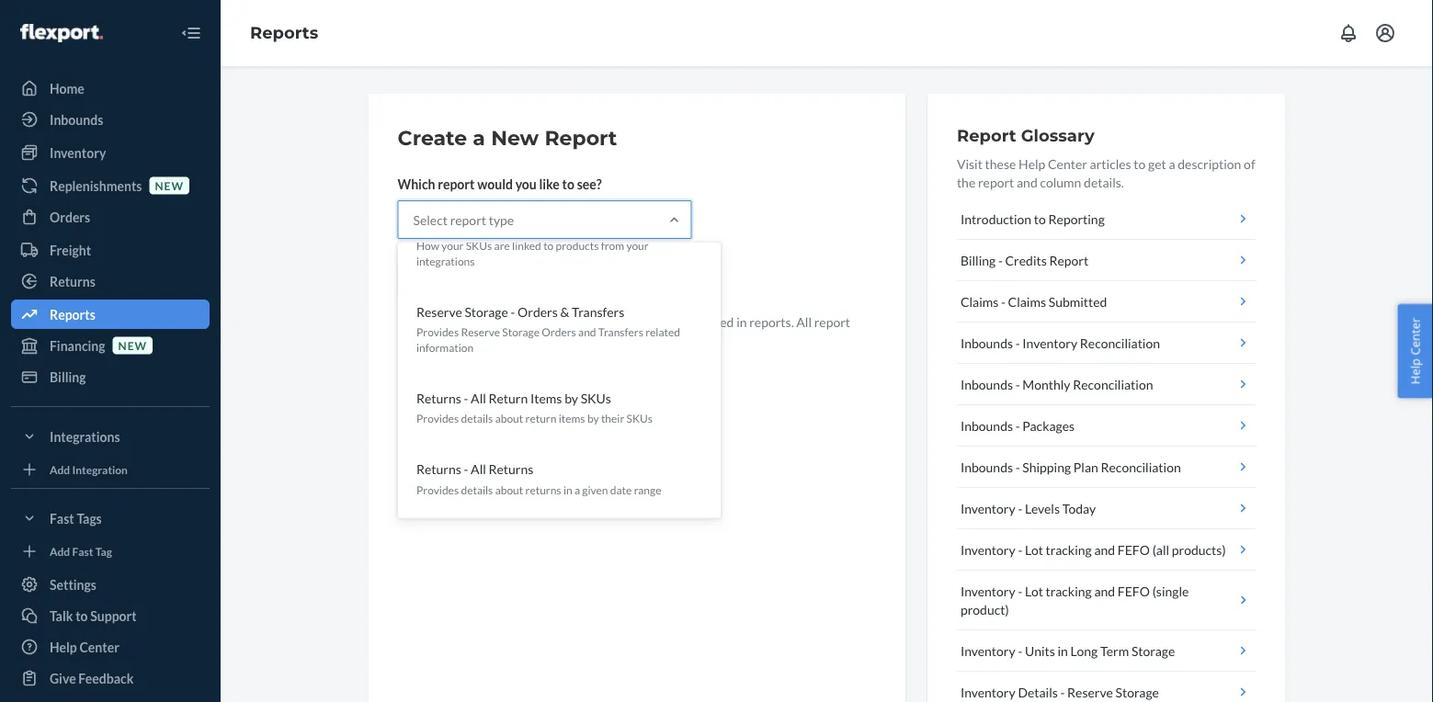 Task type: describe. For each thing, give the bounding box(es) containing it.
create for create report
[[413, 272, 453, 287]]

new for financing
[[118, 339, 147, 352]]

add for add integration
[[50, 463, 70, 476]]

2 your from the left
[[626, 239, 648, 252]]

to inside how your skus are linked to products from your integrations
[[543, 239, 553, 252]]

inventory - lot tracking and fefo (single product)
[[960, 583, 1189, 617]]

reserve storage - orders & transfers provides reserve storage orders and transfers related information
[[416, 304, 680, 355]]

term
[[1100, 643, 1129, 659]]

to inside button
[[1034, 211, 1046, 227]]

talk to support
[[50, 608, 137, 624]]

1 horizontal spatial reports link
[[250, 23, 318, 43]]

their
[[601, 412, 624, 426]]

plan
[[1073, 459, 1098, 475]]

2 horizontal spatial skus
[[626, 412, 652, 426]]

inventory - lot tracking and fefo (all products)
[[960, 542, 1226, 558]]

for
[[538, 314, 554, 330]]

the
[[957, 174, 976, 190]]

about inside returns - all returns provides details about returns in a given date range
[[495, 483, 523, 497]]

fast tags
[[50, 511, 102, 526]]

shipping
[[1022, 459, 1071, 475]]

how your skus are linked to products from your integrations
[[416, 239, 648, 268]]

today
[[1062, 501, 1096, 516]]

orders link
[[11, 202, 210, 232]]

report for create a new report
[[545, 125, 617, 150]]

inbounds for inbounds - inventory reconciliation
[[960, 335, 1013, 351]]

inventory - units in long term storage button
[[957, 631, 1256, 672]]

new for replenishments
[[155, 179, 184, 192]]

description
[[1178, 156, 1241, 171]]

reserve inside button
[[1067, 684, 1113, 700]]

long
[[1071, 643, 1098, 659]]

integrations
[[416, 255, 474, 268]]

talk
[[50, 608, 73, 624]]

inbounds for inbounds - packages
[[960, 418, 1013, 433]]

inventory details - reserve storage button
[[957, 672, 1256, 702]]

introduction
[[960, 211, 1031, 227]]

of
[[1244, 156, 1255, 171]]

add fast tag
[[50, 545, 112, 558]]

lot for inventory - lot tracking and fefo (all products)
[[1025, 542, 1043, 558]]

tracking for (all
[[1046, 542, 1092, 558]]

inventory - lot tracking and fefo (all products) button
[[957, 529, 1256, 571]]

information inside it may take up to 2 hours for new information to be reflected in reports. all report time fields are in universal time (utc).
[[583, 314, 650, 330]]

settings
[[50, 577, 96, 592]]

reconciliation for inbounds - inventory reconciliation
[[1080, 335, 1160, 351]]

billing - credits report
[[960, 252, 1089, 268]]

create a new report
[[398, 125, 617, 150]]

universal
[[492, 332, 546, 348]]

- for returns - all return items by skus provides details about return items by their skus
[[463, 391, 468, 407]]

new
[[491, 125, 539, 150]]

talk to support button
[[11, 601, 210, 631]]

skus inside how your skus are linked to products from your integrations
[[465, 239, 492, 252]]

return
[[488, 391, 527, 407]]

give feedback
[[50, 671, 134, 686]]

these
[[985, 156, 1016, 171]]

replenishments
[[50, 178, 142, 193]]

storage inside button
[[1131, 643, 1175, 659]]

inventory - levels today
[[960, 501, 1096, 516]]

from
[[600, 239, 624, 252]]

it may take up to 2 hours for new information to be reflected in reports. all report time fields are in universal time (utc).
[[398, 314, 850, 348]]

up
[[462, 314, 476, 330]]

add integration
[[50, 463, 128, 476]]

create report
[[413, 272, 493, 287]]

add integration link
[[11, 459, 210, 481]]

help inside button
[[1407, 359, 1423, 385]]

financing
[[50, 338, 105, 353]]

linked
[[512, 239, 541, 252]]

are inside how your skus are linked to products from your integrations
[[494, 239, 509, 252]]

tags
[[77, 511, 102, 526]]

inbounds - shipping plan reconciliation button
[[957, 447, 1256, 488]]

open notifications image
[[1337, 22, 1360, 44]]

reporting
[[1048, 211, 1105, 227]]

inbounds for inbounds - monthly reconciliation
[[960, 376, 1013, 392]]

new inside it may take up to 2 hours for new information to be reflected in reports. all report time fields are in universal time (utc).
[[557, 314, 580, 330]]

freight link
[[11, 235, 210, 265]]

storage right take
[[464, 304, 508, 320]]

you
[[515, 176, 537, 192]]

reports.
[[749, 314, 794, 330]]

returns for returns
[[50, 273, 95, 289]]

date
[[610, 483, 631, 497]]

in left reports.
[[736, 314, 747, 330]]

- for inbounds - monthly reconciliation
[[1016, 376, 1020, 392]]

return
[[525, 412, 556, 426]]

feedback
[[78, 671, 134, 686]]

to right like
[[562, 176, 574, 192]]

help center link
[[11, 632, 210, 662]]

0 horizontal spatial reports
[[50, 307, 95, 322]]

inventory details - reserve storage
[[960, 684, 1159, 700]]

in inside "inventory - units in long term storage" button
[[1058, 643, 1068, 659]]

fast tags button
[[11, 504, 210, 533]]

details
[[1018, 684, 1058, 700]]

claims - claims submitted
[[960, 294, 1107, 309]]

credits
[[1005, 252, 1047, 268]]

information inside reserve storage - orders & transfers provides reserve storage orders and transfers related information
[[416, 342, 473, 355]]

introduction to reporting button
[[957, 199, 1256, 240]]

all for returns - all returns
[[470, 462, 486, 477]]

which report would you like to see?
[[398, 176, 602, 192]]

details.
[[1084, 174, 1124, 190]]

and down inventory - levels today button
[[1094, 542, 1115, 558]]

billing - credits report button
[[957, 240, 1256, 281]]

inventory - lot tracking and fefo (single product) button
[[957, 571, 1256, 631]]

billing for billing - credits report
[[960, 252, 996, 268]]

report glossary
[[957, 125, 1095, 145]]

settings link
[[11, 570, 210, 599]]

- for inventory - lot tracking and fefo (single product)
[[1018, 583, 1022, 599]]

0 vertical spatial orders
[[50, 209, 90, 225]]

be
[[666, 314, 680, 330]]

a inside returns - all returns provides details about returns in a given date range
[[574, 483, 580, 497]]

1 your from the left
[[441, 239, 463, 252]]

items
[[558, 412, 585, 426]]

fefo for (single
[[1118, 583, 1150, 599]]

create for create a new report
[[398, 125, 467, 150]]

how
[[416, 239, 439, 252]]

and inside "visit these help center articles to get a description of the report and column details."
[[1017, 174, 1038, 190]]

center inside button
[[1407, 318, 1423, 355]]

2 claims from the left
[[1008, 294, 1046, 309]]

1 vertical spatial skus
[[580, 391, 611, 407]]

0 horizontal spatial center
[[79, 639, 119, 655]]

monthly
[[1022, 376, 1070, 392]]

returns
[[525, 483, 561, 497]]

2
[[493, 314, 500, 330]]

products)
[[1172, 542, 1226, 558]]

- for billing - credits report
[[998, 252, 1003, 268]]

flexport logo image
[[20, 24, 103, 42]]

support
[[90, 608, 137, 624]]

in left universal
[[479, 332, 489, 348]]

add for add fast tag
[[50, 545, 70, 558]]

select
[[413, 212, 448, 228]]

articles
[[1090, 156, 1131, 171]]

time
[[548, 332, 576, 348]]

center inside "visit these help center articles to get a description of the report and column details."
[[1048, 156, 1087, 171]]



Task type: vqa. For each thing, say whether or not it's contained in the screenshot.
THE SHIPPED
no



Task type: locate. For each thing, give the bounding box(es) containing it.
inventory inside 'inventory - lot tracking and fefo (single product)'
[[960, 583, 1015, 599]]

all inside returns - all returns provides details about returns in a given date range
[[470, 462, 486, 477]]

0 horizontal spatial information
[[416, 342, 473, 355]]

create up which
[[398, 125, 467, 150]]

add fast tag link
[[11, 540, 210, 563]]

2 vertical spatial provides
[[416, 483, 458, 497]]

in right returns
[[563, 483, 572, 497]]

inbounds link
[[11, 105, 210, 134]]

products
[[555, 239, 598, 252]]

skus up their
[[580, 391, 611, 407]]

billing down introduction
[[960, 252, 996, 268]]

visit these help center articles to get a description of the report and column details.
[[957, 156, 1255, 190]]

2 horizontal spatial a
[[1169, 156, 1175, 171]]

inventory for inventory - units in long term storage
[[960, 643, 1015, 659]]

home link
[[11, 74, 210, 103]]

0 vertical spatial help center
[[1407, 318, 1423, 385]]

0 vertical spatial tracking
[[1046, 542, 1092, 558]]

1 vertical spatial all
[[470, 391, 486, 407]]

add up 'settings'
[[50, 545, 70, 558]]

fefo left the (all
[[1118, 542, 1150, 558]]

inbounds - shipping plan reconciliation
[[960, 459, 1181, 475]]

which
[[398, 176, 435, 192]]

0 vertical spatial create
[[398, 125, 467, 150]]

1 horizontal spatial skus
[[580, 391, 611, 407]]

- for inventory - levels today
[[1018, 501, 1022, 516]]

reconciliation down inbounds - inventory reconciliation button
[[1073, 376, 1153, 392]]

inbounds - packages button
[[957, 405, 1256, 447]]

0 horizontal spatial new
[[118, 339, 147, 352]]

- for claims - claims submitted
[[1001, 294, 1006, 309]]

2 vertical spatial all
[[470, 462, 486, 477]]

- left monthly on the right
[[1016, 376, 1020, 392]]

inbounds - monthly reconciliation button
[[957, 364, 1256, 405]]

introduction to reporting
[[960, 211, 1105, 227]]

provides inside reserve storage - orders & transfers provides reserve storage orders and transfers related information
[[416, 326, 458, 339]]

2 horizontal spatial help
[[1407, 359, 1423, 385]]

inventory up replenishments
[[50, 145, 106, 160]]

lot up units
[[1025, 583, 1043, 599]]

0 vertical spatial about
[[495, 412, 523, 426]]

0 horizontal spatial help center
[[50, 639, 119, 655]]

report inside it may take up to 2 hours for new information to be reflected in reports. all report time fields are in universal time (utc).
[[814, 314, 850, 330]]

0 vertical spatial new
[[155, 179, 184, 192]]

reconciliation down claims - claims submitted button
[[1080, 335, 1160, 351]]

in inside returns - all returns provides details about returns in a given date range
[[563, 483, 572, 497]]

1 horizontal spatial help center
[[1407, 318, 1423, 385]]

reconciliation down 'inbounds - packages' button
[[1101, 459, 1181, 475]]

are down up
[[458, 332, 477, 348]]

help center
[[1407, 318, 1423, 385], [50, 639, 119, 655]]

to left 2
[[478, 314, 490, 330]]

inventory left levels
[[960, 501, 1015, 516]]

billing link
[[11, 362, 210, 392]]

your up integrations
[[441, 239, 463, 252]]

inventory for inventory
[[50, 145, 106, 160]]

tag
[[95, 545, 112, 558]]

new up the 'orders' link
[[155, 179, 184, 192]]

add left integration
[[50, 463, 70, 476]]

returns - all return items by skus provides details about return items by their skus
[[416, 391, 652, 426]]

time
[[398, 332, 423, 348]]

0 vertical spatial all
[[796, 314, 812, 330]]

1 vertical spatial add
[[50, 545, 70, 558]]

2 horizontal spatial center
[[1407, 318, 1423, 355]]

0 vertical spatial transfers
[[571, 304, 624, 320]]

1 horizontal spatial your
[[626, 239, 648, 252]]

(single
[[1152, 583, 1189, 599]]

2 horizontal spatial new
[[557, 314, 580, 330]]

details inside returns - all returns provides details about returns in a given date range
[[460, 483, 493, 497]]

0 vertical spatial reserve
[[416, 304, 462, 320]]

1 vertical spatial create
[[413, 272, 453, 287]]

1 vertical spatial tracking
[[1046, 583, 1092, 599]]

- left packages
[[1016, 418, 1020, 433]]

1 vertical spatial transfers
[[598, 326, 643, 339]]

details down return
[[460, 412, 493, 426]]

0 vertical spatial center
[[1048, 156, 1087, 171]]

1 horizontal spatial by
[[587, 412, 598, 426]]

billing
[[960, 252, 996, 268], [50, 369, 86, 385]]

2 about from the top
[[495, 483, 523, 497]]

(utc).
[[579, 332, 614, 348]]

1 horizontal spatial new
[[155, 179, 184, 192]]

- down claims - claims submitted at the right
[[1016, 335, 1020, 351]]

0 horizontal spatial skus
[[465, 239, 492, 252]]

tracking for (single
[[1046, 583, 1092, 599]]

2 vertical spatial reserve
[[1067, 684, 1113, 700]]

1 vertical spatial center
[[1407, 318, 1423, 355]]

- up the inventory - units in long term storage
[[1018, 583, 1022, 599]]

new up time
[[557, 314, 580, 330]]

report for create report
[[456, 272, 493, 287]]

- inside 'inventory - lot tracking and fefo (single product)'
[[1018, 583, 1022, 599]]

1 vertical spatial reports link
[[11, 300, 210, 329]]

inventory for inventory - lot tracking and fefo (single product)
[[960, 583, 1015, 599]]

freight
[[50, 242, 91, 258]]

fields
[[425, 332, 456, 348]]

fefo left "(single"
[[1118, 583, 1150, 599]]

report up "these"
[[957, 125, 1016, 145]]

1 vertical spatial by
[[587, 412, 598, 426]]

returns
[[50, 273, 95, 289], [416, 391, 461, 407], [416, 462, 461, 477], [488, 462, 533, 477]]

claims down billing - credits report
[[960, 294, 999, 309]]

provides inside 'returns - all return items by skus provides details about return items by their skus'
[[416, 412, 458, 426]]

product)
[[960, 602, 1009, 617]]

all down 'returns - all return items by skus provides details about return items by their skus'
[[470, 462, 486, 477]]

0 vertical spatial by
[[564, 391, 578, 407]]

about down return
[[495, 412, 523, 426]]

0 vertical spatial skus
[[465, 239, 492, 252]]

1 provides from the top
[[416, 326, 458, 339]]

1 vertical spatial details
[[460, 483, 493, 497]]

2 vertical spatial skus
[[626, 412, 652, 426]]

and down inventory - lot tracking and fefo (all products) button
[[1094, 583, 1115, 599]]

skus right their
[[626, 412, 652, 426]]

skus down select report type
[[465, 239, 492, 252]]

tracking inside 'inventory - lot tracking and fefo (single product)'
[[1046, 583, 1092, 599]]

- down 'returns - all return items by skus provides details about return items by their skus'
[[463, 462, 468, 477]]

storage right 2
[[502, 326, 539, 339]]

- inside returns - all returns provides details about returns in a given date range
[[463, 462, 468, 477]]

to inside button
[[76, 608, 88, 624]]

information down take
[[416, 342, 473, 355]]

to right linked
[[543, 239, 553, 252]]

2 vertical spatial reconciliation
[[1101, 459, 1181, 475]]

visit
[[957, 156, 983, 171]]

- for inbounds - shipping plan reconciliation
[[1016, 459, 1020, 475]]

reserve right take
[[460, 326, 500, 339]]

storage down term
[[1115, 684, 1159, 700]]

1 claims from the left
[[960, 294, 999, 309]]

claims down credits
[[1008, 294, 1046, 309]]

0 vertical spatial fast
[[50, 511, 74, 526]]

to inside "visit these help center articles to get a description of the report and column details."
[[1134, 156, 1146, 171]]

0 horizontal spatial your
[[441, 239, 463, 252]]

all inside it may take up to 2 hours for new information to be reflected in reports. all report time fields are in universal time (utc).
[[796, 314, 812, 330]]

related
[[645, 326, 680, 339]]

levels
[[1025, 501, 1060, 516]]

0 vertical spatial fefo
[[1118, 542, 1150, 558]]

returns for returns - all returns provides details about returns in a given date range
[[416, 462, 461, 477]]

- left return
[[463, 391, 468, 407]]

inventory for inventory details - reserve storage
[[960, 684, 1015, 700]]

by up items
[[564, 391, 578, 407]]

1 horizontal spatial help
[[1019, 156, 1045, 171]]

tracking inside inventory - lot tracking and fefo (all products) button
[[1046, 542, 1092, 558]]

0 vertical spatial billing
[[960, 252, 996, 268]]

fast inside dropdown button
[[50, 511, 74, 526]]

close navigation image
[[180, 22, 202, 44]]

inbounds - inventory reconciliation
[[960, 335, 1160, 351]]

0 horizontal spatial by
[[564, 391, 578, 407]]

tracking down today
[[1046, 542, 1092, 558]]

- left levels
[[1018, 501, 1022, 516]]

all left return
[[470, 391, 486, 407]]

and right time
[[578, 326, 596, 339]]

- inside reserve storage - orders & transfers provides reserve storage orders and transfers related information
[[510, 304, 515, 320]]

claims - claims submitted button
[[957, 281, 1256, 323]]

0 vertical spatial provides
[[416, 326, 458, 339]]

your right from
[[626, 239, 648, 252]]

create report button
[[398, 261, 509, 298]]

1 horizontal spatial claims
[[1008, 294, 1046, 309]]

2 vertical spatial orders
[[541, 326, 576, 339]]

- left shipping
[[1016, 459, 1020, 475]]

packages
[[1022, 418, 1075, 433]]

and inside 'inventory - lot tracking and fefo (single product)'
[[1094, 583, 1115, 599]]

0 vertical spatial reconciliation
[[1080, 335, 1160, 351]]

report inside "visit these help center articles to get a description of the report and column details."
[[978, 174, 1014, 190]]

0 vertical spatial help
[[1019, 156, 1045, 171]]

3 provides from the top
[[416, 483, 458, 497]]

inventory down inventory - levels today
[[960, 542, 1015, 558]]

2 add from the top
[[50, 545, 70, 558]]

inbounds down inbounds - packages
[[960, 459, 1013, 475]]

1 horizontal spatial information
[[583, 314, 650, 330]]

- for inbounds - inventory reconciliation
[[1016, 335, 1020, 351]]

report for select report type
[[450, 212, 486, 228]]

1 vertical spatial reserve
[[460, 326, 500, 339]]

storage right term
[[1131, 643, 1175, 659]]

inventory - levels today button
[[957, 488, 1256, 529]]

provides inside returns - all returns provides details about returns in a given date range
[[416, 483, 458, 497]]

0 vertical spatial information
[[583, 314, 650, 330]]

a
[[473, 125, 485, 150], [1169, 156, 1175, 171], [574, 483, 580, 497]]

1 vertical spatial orders
[[517, 304, 557, 320]]

fefo inside 'inventory - lot tracking and fefo (single product)'
[[1118, 583, 1150, 599]]

1 add from the top
[[50, 463, 70, 476]]

information
[[583, 314, 650, 330], [416, 342, 473, 355]]

inbounds - packages
[[960, 418, 1075, 433]]

1 vertical spatial fefo
[[1118, 583, 1150, 599]]

2 tracking from the top
[[1046, 583, 1092, 599]]

get
[[1148, 156, 1166, 171]]

0 horizontal spatial reports link
[[11, 300, 210, 329]]

1 horizontal spatial billing
[[960, 252, 996, 268]]

report inside button
[[456, 272, 493, 287]]

to
[[1134, 156, 1146, 171], [562, 176, 574, 192], [1034, 211, 1046, 227], [543, 239, 553, 252], [478, 314, 490, 330], [652, 314, 664, 330], [76, 608, 88, 624]]

1 vertical spatial fast
[[72, 545, 93, 558]]

select report type
[[413, 212, 514, 228]]

orders left &
[[517, 304, 557, 320]]

report left type
[[450, 212, 486, 228]]

1 vertical spatial about
[[495, 483, 523, 497]]

are left linked
[[494, 239, 509, 252]]

fast left tags
[[50, 511, 74, 526]]

1 horizontal spatial a
[[574, 483, 580, 497]]

0 horizontal spatial help
[[50, 639, 77, 655]]

report right reports.
[[814, 314, 850, 330]]

inbounds down claims - claims submitted at the right
[[960, 335, 1013, 351]]

give feedback button
[[11, 664, 210, 693]]

reflected
[[683, 314, 734, 330]]

a inside "visit these help center articles to get a description of the report and column details."
[[1169, 156, 1175, 171]]

- right details
[[1060, 684, 1065, 700]]

1 tracking from the top
[[1046, 542, 1092, 558]]

&
[[560, 304, 569, 320]]

inbounds for inbounds - shipping plan reconciliation
[[960, 459, 1013, 475]]

0 horizontal spatial report
[[545, 125, 617, 150]]

orders down &
[[541, 326, 576, 339]]

returns link
[[11, 267, 210, 296]]

0 vertical spatial reports
[[250, 23, 318, 43]]

home
[[50, 80, 84, 96]]

all right reports.
[[796, 314, 812, 330]]

returns - all returns provides details about returns in a given date range
[[416, 462, 661, 497]]

- left units
[[1018, 643, 1022, 659]]

0 vertical spatial lot
[[1025, 542, 1043, 558]]

report up select report type
[[438, 176, 475, 192]]

inbounds left packages
[[960, 418, 1013, 433]]

1 vertical spatial a
[[1169, 156, 1175, 171]]

and left column
[[1017, 174, 1038, 190]]

open account menu image
[[1374, 22, 1396, 44]]

to left the reporting
[[1034, 211, 1046, 227]]

orders
[[50, 209, 90, 225], [517, 304, 557, 320], [541, 326, 576, 339]]

all inside 'returns - all return items by skus provides details about return items by their skus'
[[470, 391, 486, 407]]

fefo for (all
[[1118, 542, 1150, 558]]

0 vertical spatial a
[[473, 125, 485, 150]]

to left get
[[1134, 156, 1146, 171]]

units
[[1025, 643, 1055, 659]]

provides
[[416, 326, 458, 339], [416, 412, 458, 426], [416, 483, 458, 497]]

tracking down inventory - lot tracking and fefo (all products)
[[1046, 583, 1092, 599]]

information up (utc).
[[583, 314, 650, 330]]

2 vertical spatial new
[[118, 339, 147, 352]]

billing inside button
[[960, 252, 996, 268]]

returns for returns - all return items by skus provides details about return items by their skus
[[416, 391, 461, 407]]

1 about from the top
[[495, 412, 523, 426]]

1 vertical spatial are
[[458, 332, 477, 348]]

fast left tag on the bottom
[[72, 545, 93, 558]]

1 vertical spatial help center
[[50, 639, 119, 655]]

report up see?
[[545, 125, 617, 150]]

2 fefo from the top
[[1118, 583, 1150, 599]]

returns inside 'returns - all return items by skus provides details about return items by their skus'
[[416, 391, 461, 407]]

report down "these"
[[978, 174, 1014, 190]]

in left long
[[1058, 643, 1068, 659]]

report down the reporting
[[1049, 252, 1089, 268]]

1 horizontal spatial center
[[1048, 156, 1087, 171]]

inbounds for inbounds
[[50, 112, 103, 127]]

create
[[398, 125, 467, 150], [413, 272, 453, 287]]

new up billing link
[[118, 339, 147, 352]]

1 vertical spatial billing
[[50, 369, 86, 385]]

1 vertical spatial new
[[557, 314, 580, 330]]

1 horizontal spatial report
[[957, 125, 1016, 145]]

reports link
[[250, 23, 318, 43], [11, 300, 210, 329]]

0 vertical spatial add
[[50, 463, 70, 476]]

transfers up (utc).
[[571, 304, 624, 320]]

lot for inventory - lot tracking and fefo (single product)
[[1025, 583, 1043, 599]]

integrations
[[50, 429, 120, 444]]

transfers left related
[[598, 326, 643, 339]]

create inside button
[[413, 272, 453, 287]]

items
[[530, 391, 562, 407]]

(all
[[1152, 542, 1169, 558]]

inventory up monthly on the right
[[1022, 335, 1077, 351]]

1 fefo from the top
[[1118, 542, 1150, 558]]

- right 2
[[510, 304, 515, 320]]

reconciliation
[[1080, 335, 1160, 351], [1073, 376, 1153, 392], [1101, 459, 1181, 475]]

lot down inventory - levels today
[[1025, 542, 1043, 558]]

inventory down product)
[[960, 643, 1015, 659]]

help inside "visit these help center articles to get a description of the report and column details."
[[1019, 156, 1045, 171]]

create down integrations
[[413, 272, 453, 287]]

fefo
[[1118, 542, 1150, 558], [1118, 583, 1150, 599]]

report inside button
[[1049, 252, 1089, 268]]

1 vertical spatial information
[[416, 342, 473, 355]]

integration
[[72, 463, 128, 476]]

1 vertical spatial reconciliation
[[1073, 376, 1153, 392]]

about
[[495, 412, 523, 426], [495, 483, 523, 497]]

2 horizontal spatial report
[[1049, 252, 1089, 268]]

- inside 'returns - all return items by skus provides details about return items by their skus'
[[463, 391, 468, 407]]

2 vertical spatial help
[[50, 639, 77, 655]]

1 horizontal spatial reports
[[250, 23, 318, 43]]

inbounds - monthly reconciliation
[[960, 376, 1153, 392]]

1 lot from the top
[[1025, 542, 1043, 558]]

about inside 'returns - all return items by skus provides details about return items by their skus'
[[495, 412, 523, 426]]

-
[[998, 252, 1003, 268], [1001, 294, 1006, 309], [510, 304, 515, 320], [1016, 335, 1020, 351], [1016, 376, 1020, 392], [463, 391, 468, 407], [1016, 418, 1020, 433], [1016, 459, 1020, 475], [463, 462, 468, 477], [1018, 501, 1022, 516], [1018, 542, 1022, 558], [1018, 583, 1022, 599], [1018, 643, 1022, 659], [1060, 684, 1065, 700]]

1 horizontal spatial are
[[494, 239, 509, 252]]

2 vertical spatial center
[[79, 639, 119, 655]]

take
[[435, 314, 459, 330]]

- for inbounds - packages
[[1016, 418, 1020, 433]]

- for inventory - units in long term storage
[[1018, 643, 1022, 659]]

inbounds up inbounds - packages
[[960, 376, 1013, 392]]

0 horizontal spatial a
[[473, 125, 485, 150]]

1 vertical spatial help
[[1407, 359, 1423, 385]]

- left credits
[[998, 252, 1003, 268]]

inventory for inventory - lot tracking and fefo (all products)
[[960, 542, 1015, 558]]

1 vertical spatial lot
[[1025, 583, 1043, 599]]

transfers
[[571, 304, 624, 320], [598, 326, 643, 339]]

claims
[[960, 294, 999, 309], [1008, 294, 1046, 309]]

lot inside 'inventory - lot tracking and fefo (single product)'
[[1025, 583, 1043, 599]]

0 horizontal spatial billing
[[50, 369, 86, 385]]

1 details from the top
[[460, 412, 493, 426]]

report for which report would you like to see?
[[438, 176, 475, 192]]

report
[[978, 174, 1014, 190], [438, 176, 475, 192], [450, 212, 486, 228], [456, 272, 493, 287], [814, 314, 850, 330]]

reserve up fields
[[416, 304, 462, 320]]

- for inventory - lot tracking and fefo (all products)
[[1018, 542, 1022, 558]]

all for returns - all return items by skus
[[470, 391, 486, 407]]

orders up "freight"
[[50, 209, 90, 225]]

may
[[409, 314, 432, 330]]

to right talk
[[76, 608, 88, 624]]

reserve
[[416, 304, 462, 320], [460, 326, 500, 339], [1067, 684, 1113, 700]]

in
[[736, 314, 747, 330], [479, 332, 489, 348], [563, 483, 572, 497], [1058, 643, 1068, 659]]

about left returns
[[495, 483, 523, 497]]

1 vertical spatial reports
[[50, 307, 95, 322]]

2 details from the top
[[460, 483, 493, 497]]

- for returns - all returns provides details about returns in a given date range
[[463, 462, 468, 477]]

inbounds
[[50, 112, 103, 127], [960, 335, 1013, 351], [960, 376, 1013, 392], [960, 418, 1013, 433], [960, 459, 1013, 475]]

inventory left details
[[960, 684, 1015, 700]]

reserve down long
[[1067, 684, 1113, 700]]

like
[[539, 176, 560, 192]]

by left their
[[587, 412, 598, 426]]

report for billing - credits report
[[1049, 252, 1089, 268]]

storage
[[464, 304, 508, 320], [502, 326, 539, 339], [1131, 643, 1175, 659], [1115, 684, 1159, 700]]

0 vertical spatial are
[[494, 239, 509, 252]]

hours
[[503, 314, 535, 330]]

and inside reserve storage - orders & transfers provides reserve storage orders and transfers related information
[[578, 326, 596, 339]]

inventory for inventory - levels today
[[960, 501, 1015, 516]]

inbounds down 'home'
[[50, 112, 103, 127]]

it
[[398, 314, 406, 330]]

2 provides from the top
[[416, 412, 458, 426]]

a left given
[[574, 483, 580, 497]]

help center inside button
[[1407, 318, 1423, 385]]

see?
[[577, 176, 602, 192]]

0 horizontal spatial are
[[458, 332, 477, 348]]

details inside 'returns - all return items by skus provides details about return items by their skus'
[[460, 412, 493, 426]]

billing for billing
[[50, 369, 86, 385]]

inventory up product)
[[960, 583, 1015, 599]]

and
[[1017, 174, 1038, 190], [578, 326, 596, 339], [1094, 542, 1115, 558], [1094, 583, 1115, 599]]

are inside it may take up to 2 hours for new information to be reflected in reports. all report time fields are in universal time (utc).
[[458, 332, 477, 348]]

report down integrations
[[456, 272, 493, 287]]

a left new
[[473, 125, 485, 150]]

0 horizontal spatial claims
[[960, 294, 999, 309]]

2 lot from the top
[[1025, 583, 1043, 599]]

2 vertical spatial a
[[574, 483, 580, 497]]

0 vertical spatial reports link
[[250, 23, 318, 43]]

would
[[477, 176, 513, 192]]

inventory inside button
[[960, 643, 1015, 659]]

1 vertical spatial provides
[[416, 412, 458, 426]]

to left be
[[652, 314, 664, 330]]

reconciliation for inbounds - monthly reconciliation
[[1073, 376, 1153, 392]]

- down billing - credits report
[[1001, 294, 1006, 309]]

storage inside button
[[1115, 684, 1159, 700]]

help center button
[[1398, 304, 1433, 398]]

0 vertical spatial details
[[460, 412, 493, 426]]

a right get
[[1169, 156, 1175, 171]]



